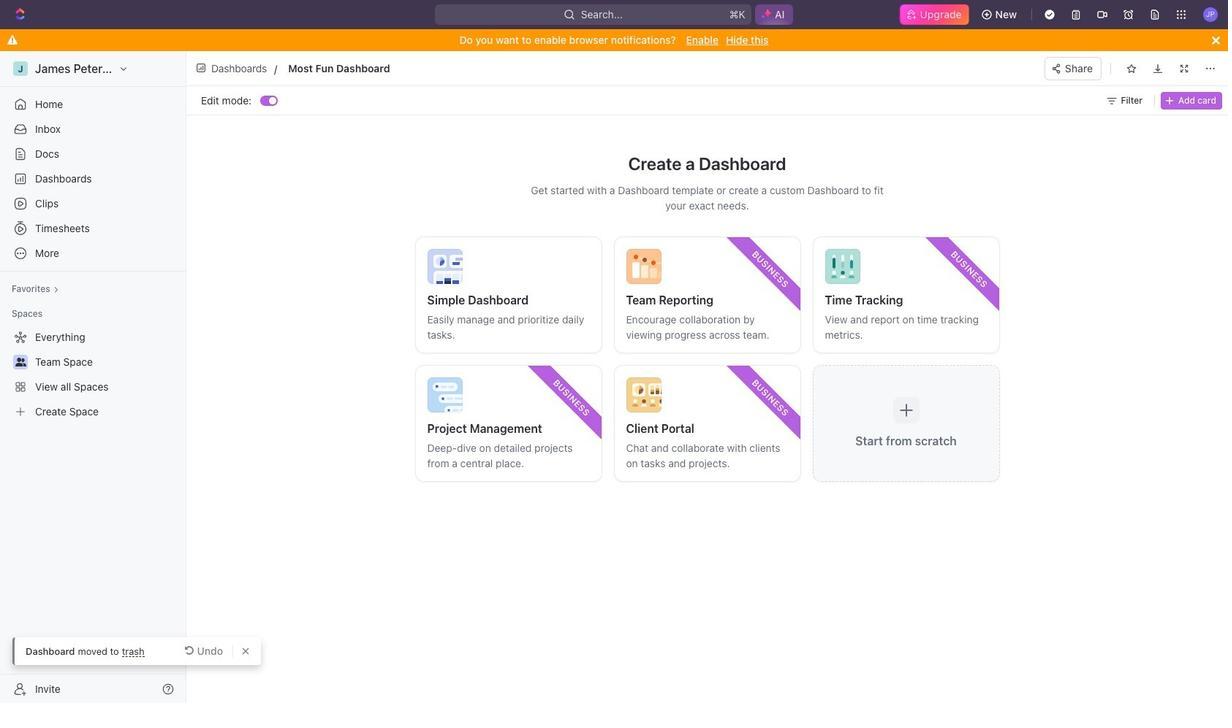 Task type: describe. For each thing, give the bounding box(es) containing it.
james peterson's workspace, , element
[[13, 61, 28, 76]]

sidebar navigation
[[0, 51, 189, 704]]

project management image
[[427, 378, 462, 413]]

user group image
[[15, 358, 26, 367]]



Task type: vqa. For each thing, say whether or not it's contained in the screenshot.
Team Reporting icon
yes



Task type: locate. For each thing, give the bounding box(es) containing it.
time tracking image
[[825, 249, 860, 284]]

client portal image
[[626, 378, 661, 413]]

None text field
[[288, 59, 607, 77]]

tree
[[6, 326, 180, 424]]

simple dashboard image
[[427, 249, 462, 284]]

team reporting image
[[626, 249, 661, 284]]

tree inside sidebar navigation
[[6, 326, 180, 424]]



